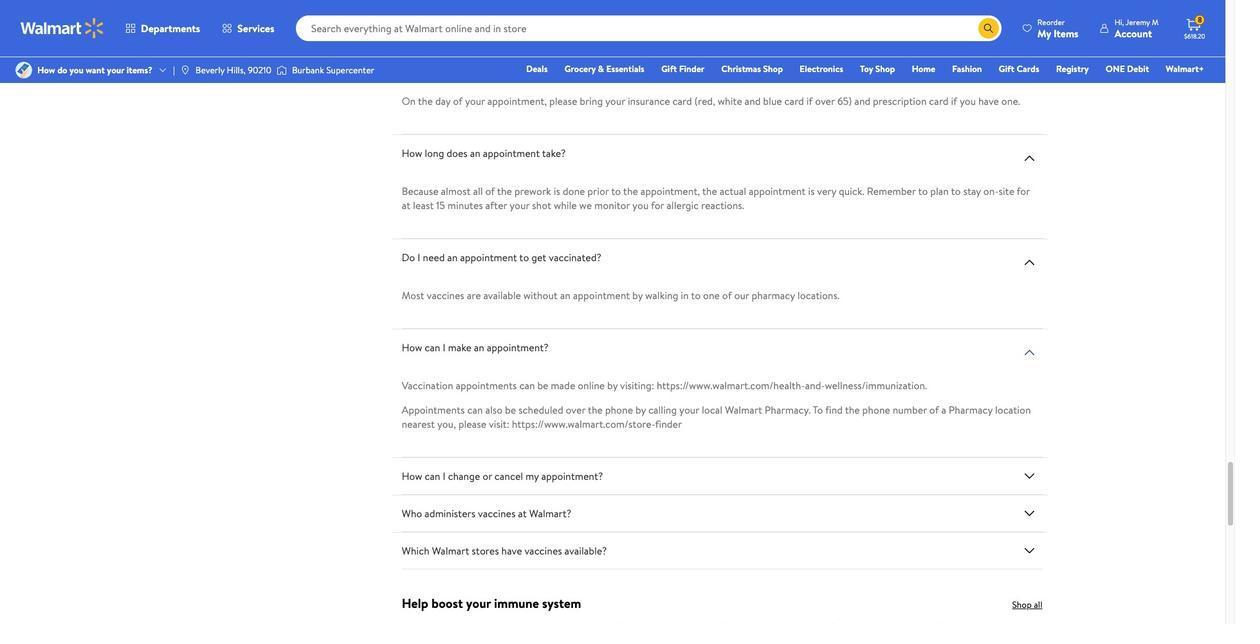Task type: vqa. For each thing, say whether or not it's contained in the screenshot.
need
yes



Task type: locate. For each thing, give the bounding box(es) containing it.
appointment right actual
[[749, 184, 806, 198]]

do i need an appointment to get vaccinated?
[[402, 250, 602, 265]]

quick.
[[839, 184, 865, 198]]

product group
[[511, 619, 600, 624], [618, 619, 707, 624], [725, 619, 814, 624], [832, 619, 921, 624], [939, 619, 1028, 624]]

i right should
[[456, 56, 459, 70]]

blue
[[764, 94, 783, 108]]

0 horizontal spatial phone
[[606, 403, 633, 417]]

 image right |
[[180, 65, 190, 75]]

done
[[563, 184, 585, 198]]

pharmacy
[[949, 403, 993, 417]]

i left change
[[443, 469, 446, 483]]

and left "blue"
[[745, 94, 761, 108]]

vaccines
[[585, 0, 622, 4], [993, 0, 1031, 4], [427, 288, 465, 303], [478, 507, 516, 521], [525, 544, 562, 558]]

2 horizontal spatial be
[[663, 0, 674, 4]]

1 horizontal spatial one
[[768, 0, 784, 4]]

walmart+ link
[[1161, 62, 1211, 76]]

over down made
[[566, 403, 586, 417]]

0 vertical spatial all
[[473, 184, 483, 198]]

0 horizontal spatial all
[[473, 184, 483, 198]]

2 horizontal spatial you
[[960, 94, 977, 108]]

one right 'in' on the top right
[[704, 288, 720, 303]]

how for how can i make an appointment?
[[402, 341, 423, 355]]

1 vertical spatial walmart
[[432, 544, 470, 558]]

1 horizontal spatial  image
[[180, 65, 190, 75]]

of
[[573, 0, 582, 4], [453, 94, 463, 108], [486, 184, 495, 198], [723, 288, 732, 303], [930, 403, 940, 417]]

services button
[[211, 13, 286, 44]]

an right without
[[560, 288, 571, 303]]

for inside 'there is no upper limit for the number of vaccines that can be administered during one visit. scientific data shows that getting several vaccines at the same time does not cause any chronic health problems.'
[[503, 0, 516, 4]]

to right prior
[[612, 184, 621, 198]]

2 phone from the left
[[863, 403, 891, 417]]

0 horizontal spatial if
[[807, 94, 813, 108]]

can left make
[[425, 341, 441, 355]]

actual
[[720, 184, 747, 198]]

most vaccines are available without an appointment by walking in to one of our pharmacy locations.
[[402, 288, 840, 303]]

0 horizontal spatial and
[[745, 94, 761, 108]]

can inside 'there is no upper limit for the number of vaccines that can be administered during one visit. scientific data shows that getting several vaccines at the same time does not cause any chronic health problems.'
[[645, 0, 661, 4]]

all
[[473, 184, 483, 198], [1035, 599, 1043, 612]]

i
[[456, 56, 459, 70], [418, 250, 421, 265], [443, 341, 446, 355], [443, 469, 446, 483]]

walmart inside the appointments can also be scheduled over the phone by calling your local walmart pharmacy. to find the phone number of a pharmacy location nearest you, please visit: https://www.walmart.com/store-finder
[[725, 403, 763, 417]]

0 vertical spatial you
[[70, 64, 84, 77]]

because almost all of the prework is done prior to the appointment, the actual appointment is very quick. remember to plan to stay on-site for at least 15 minutes after your shot while we monitor you for allergic reactions.
[[402, 184, 1031, 212]]

at inside because almost all of the prework is done prior to the appointment, the actual appointment is very quick. remember to plan to stay on-site for at least 15 minutes after your shot while we monitor you for allergic reactions.
[[402, 198, 411, 212]]

if
[[807, 94, 813, 108], [952, 94, 958, 108]]

0 horizontal spatial that
[[624, 0, 643, 4]]

1 horizontal spatial walmart
[[725, 403, 763, 417]]

phone down wellness/immunization.
[[863, 403, 891, 417]]

available
[[484, 288, 521, 303]]

to left plan
[[919, 184, 928, 198]]

0 horizontal spatial number
[[536, 0, 570, 4]]

1 horizontal spatial appointment,
[[641, 184, 700, 198]]

how left should
[[402, 56, 423, 70]]

how left the do
[[37, 64, 55, 77]]

time
[[456, 4, 476, 18]]

2 vertical spatial appointment?
[[542, 469, 603, 483]]

 image
[[15, 62, 32, 79], [180, 65, 190, 75]]

you right the do
[[70, 64, 84, 77]]

1 vertical spatial at
[[402, 198, 411, 212]]

the left "prework"
[[497, 184, 512, 198]]

appointment down vaccinated?
[[573, 288, 630, 303]]

0 horizontal spatial shop
[[764, 62, 783, 75]]

in
[[681, 288, 689, 303]]

number inside the appointments can also be scheduled over the phone by calling your local walmart pharmacy. to find the phone number of a pharmacy location nearest you, please visit: https://www.walmart.com/store-finder
[[893, 403, 928, 417]]

phone
[[606, 403, 633, 417], [863, 403, 891, 417]]

1 horizontal spatial have
[[979, 94, 1000, 108]]

administers
[[425, 507, 476, 521]]

0 horizontal spatial have
[[502, 544, 522, 558]]

1 that from the left
[[624, 0, 643, 4]]

can up search search box
[[645, 0, 661, 4]]

health
[[600, 4, 628, 18]]

be inside the appointments can also be scheduled over the phone by calling your local walmart pharmacy. to find the phone number of a pharmacy location nearest you, please visit: https://www.walmart.com/store-finder
[[505, 403, 516, 417]]

3 card from the left
[[930, 94, 949, 108]]

at
[[402, 4, 411, 18], [402, 198, 411, 212], [518, 507, 527, 521]]

the right prior
[[624, 184, 639, 198]]

shop all link
[[1013, 599, 1043, 612]]

of inside 'there is no upper limit for the number of vaccines that can be administered during one visit. scientific data shows that getting several vaccines at the same time does not cause any chronic health problems.'
[[573, 0, 582, 4]]

i for make
[[443, 341, 446, 355]]

0 horizontal spatial one
[[704, 288, 720, 303]]

by
[[633, 288, 643, 303], [608, 379, 618, 393], [636, 403, 646, 417]]

be for phone
[[505, 403, 516, 417]]

8 $618.20
[[1185, 14, 1206, 41]]

if down electronics
[[807, 94, 813, 108]]

to
[[612, 184, 621, 198], [919, 184, 928, 198], [952, 184, 961, 198], [520, 250, 529, 265], [691, 288, 701, 303]]

and-
[[806, 379, 826, 393]]

vaccines up search icon
[[993, 0, 1031, 4]]

0 vertical spatial at
[[402, 4, 411, 18]]

your right bring
[[606, 94, 626, 108]]

walmart image
[[21, 18, 104, 39]]

i left make
[[443, 341, 446, 355]]

local
[[702, 403, 723, 417]]

of left a
[[930, 403, 940, 417]]

essentials
[[607, 62, 645, 75]]

one left visit.
[[768, 0, 784, 4]]

by inside the appointments can also be scheduled over the phone by calling your local walmart pharmacy. to find the phone number of a pharmacy location nearest you, please visit: https://www.walmart.com/store-finder
[[636, 403, 646, 417]]

0 horizontal spatial over
[[566, 403, 586, 417]]

your right 'boost'
[[466, 595, 491, 612]]

vaccines down how can i change or cancel my appointment?
[[478, 507, 516, 521]]

0 horizontal spatial gift
[[662, 62, 677, 75]]

the right the 'not'
[[518, 0, 533, 4]]

your inside the appointments can also be scheduled over the phone by calling your local walmart pharmacy. to find the phone number of a pharmacy location nearest you, please visit: https://www.walmart.com/store-finder
[[680, 403, 700, 417]]

my right cancel
[[526, 469, 539, 483]]

can left change
[[425, 469, 441, 483]]

for right limit
[[503, 0, 516, 4]]

m
[[1153, 16, 1159, 27]]

do i need an appointment to get vaccinated? image
[[1023, 255, 1038, 270]]

how up who
[[402, 469, 423, 483]]

1 horizontal spatial number
[[893, 403, 928, 417]]

1 vertical spatial over
[[566, 403, 586, 417]]

0 horizontal spatial  image
[[15, 62, 32, 79]]

are
[[467, 288, 481, 303]]

at left least at the left top of the page
[[402, 198, 411, 212]]

0 vertical spatial over
[[816, 94, 835, 108]]

0 vertical spatial appointment?
[[566, 56, 628, 70]]

phone down visiting:
[[606, 403, 633, 417]]

(red,
[[695, 94, 716, 108]]

white
[[718, 94, 743, 108]]

0 horizontal spatial appointment,
[[488, 94, 547, 108]]

number
[[536, 0, 570, 4], [893, 403, 928, 417]]

appointments
[[456, 379, 517, 393]]

take?
[[543, 146, 566, 160]]

2 gift from the left
[[999, 62, 1015, 75]]

you,
[[438, 417, 456, 431]]

1 phone from the left
[[606, 403, 633, 417]]

stores
[[472, 544, 499, 558]]

that up search search box
[[624, 0, 643, 4]]

0 horizontal spatial does
[[447, 146, 468, 160]]

0 vertical spatial one
[[768, 0, 784, 4]]

can left also
[[468, 403, 483, 417]]

1 horizontal spatial be
[[538, 379, 549, 393]]

should
[[425, 56, 454, 70]]

1 vertical spatial appointment,
[[641, 184, 700, 198]]

if down fashion link
[[952, 94, 958, 108]]

do
[[57, 64, 67, 77]]

made
[[551, 379, 576, 393]]

limit
[[481, 0, 501, 4]]

can for appointments can also be scheduled over the phone by calling your local walmart pharmacy. to find the phone number of a pharmacy location nearest you, please visit: https://www.walmart.com/store-finder
[[468, 403, 483, 417]]

2 product group from the left
[[618, 619, 707, 624]]

how can i change or cancel my appointment? image
[[1023, 469, 1038, 484]]

plan
[[931, 184, 949, 198]]

appointment, left "reactions." at the top of page
[[641, 184, 700, 198]]

1 horizontal spatial please
[[550, 94, 578, 108]]

prior
[[588, 184, 609, 198]]

to left get
[[520, 250, 529, 265]]

by left walking
[[633, 288, 643, 303]]

0 vertical spatial walmart
[[725, 403, 763, 417]]

one debit
[[1106, 62, 1150, 75]]

2 vertical spatial be
[[505, 403, 516, 417]]

1 vertical spatial number
[[893, 403, 928, 417]]

 image
[[277, 64, 287, 77]]

shop down which walmart stores have vaccines available? image
[[1013, 599, 1032, 612]]

1 if from the left
[[807, 94, 813, 108]]

any
[[547, 4, 562, 18]]

 image for how
[[15, 62, 32, 79]]

0 horizontal spatial card
[[673, 94, 692, 108]]

how should i prepare for my vaccine appointment? image
[[1023, 61, 1038, 76]]

please left bring
[[550, 94, 578, 108]]

an right make
[[474, 341, 485, 355]]

who administers vaccines at walmart? image
[[1023, 506, 1038, 521]]

appointment inside because almost all of the prework is done prior to the appointment, the actual appointment is very quick. remember to plan to stay on-site for at least 15 minutes after your shot while we monitor you for allergic reactions.
[[749, 184, 806, 198]]

1 horizontal spatial that
[[904, 0, 922, 4]]

you right monitor
[[633, 198, 649, 212]]

your left shot
[[510, 198, 530, 212]]

of right any
[[573, 0, 582, 4]]

0 vertical spatial be
[[663, 0, 674, 4]]

1 horizontal spatial if
[[952, 94, 958, 108]]

to
[[813, 403, 824, 417]]

how for how should i prepare for my vaccine appointment?
[[402, 56, 423, 70]]

0 horizontal spatial walmart
[[432, 544, 470, 558]]

i for change
[[443, 469, 446, 483]]

0 vertical spatial number
[[536, 0, 570, 4]]

have left one.
[[979, 94, 1000, 108]]

debit
[[1128, 62, 1150, 75]]

is
[[430, 0, 436, 4], [554, 184, 561, 198], [809, 184, 815, 198]]

1 horizontal spatial gift
[[999, 62, 1015, 75]]

help boost your immune system
[[402, 595, 582, 612]]

1 vertical spatial be
[[538, 379, 549, 393]]

that right shows at the right of page
[[904, 0, 922, 4]]

walmart down https://www.walmart.com/health- on the right of page
[[725, 403, 763, 417]]

3 product group from the left
[[725, 619, 814, 624]]

and right 65)
[[855, 94, 871, 108]]

at left same
[[402, 4, 411, 18]]

0 horizontal spatial be
[[505, 403, 516, 417]]

 image left the do
[[15, 62, 32, 79]]

appointment, down deals link
[[488, 94, 547, 108]]

2 vertical spatial you
[[633, 198, 649, 212]]

an right need
[[448, 250, 458, 265]]

grocery
[[565, 62, 596, 75]]

please right you,
[[459, 417, 487, 431]]

very
[[818, 184, 837, 198]]

0 vertical spatial does
[[478, 4, 499, 18]]

electronics
[[800, 62, 844, 75]]

prepare
[[462, 56, 496, 70]]

1 horizontal spatial phone
[[863, 403, 891, 417]]

shop right the toy
[[876, 62, 896, 75]]

card left (red,
[[673, 94, 692, 108]]

gift cards link
[[994, 62, 1046, 76]]

be right also
[[505, 403, 516, 417]]

over left 65)
[[816, 94, 835, 108]]

how long does an appointment take? image
[[1023, 151, 1038, 166]]

over inside the appointments can also be scheduled over the phone by calling your local walmart pharmacy. to find the phone number of a pharmacy location nearest you, please visit: https://www.walmart.com/store-finder
[[566, 403, 586, 417]]

be left made
[[538, 379, 549, 393]]

please inside the appointments can also be scheduled over the phone by calling your local walmart pharmacy. to find the phone number of a pharmacy location nearest you, please visit: https://www.walmart.com/store-finder
[[459, 417, 487, 431]]

is left no
[[430, 0, 436, 4]]

prework
[[515, 184, 552, 198]]

appointment? for vaccine
[[566, 56, 628, 70]]

registry
[[1057, 62, 1090, 75]]

1 vertical spatial one
[[704, 288, 720, 303]]

Search search field
[[296, 15, 1002, 41]]

be up search search box
[[663, 0, 674, 4]]

hi, jeremy m account
[[1115, 16, 1159, 40]]

all down which walmart stores have vaccines available? image
[[1035, 599, 1043, 612]]

1 gift from the left
[[662, 62, 677, 75]]

0 horizontal spatial please
[[459, 417, 487, 431]]

1 horizontal spatial shop
[[876, 62, 896, 75]]

deals link
[[521, 62, 554, 76]]

of right minutes
[[486, 184, 495, 198]]

to left stay at the right of page
[[952, 184, 961, 198]]

0 vertical spatial please
[[550, 94, 578, 108]]

of inside because almost all of the prework is done prior to the appointment, the actual appointment is very quick. remember to plan to stay on-site for at least 15 minutes after your shot while we monitor you for allergic reactions.
[[486, 184, 495, 198]]

reorder my items
[[1038, 16, 1079, 40]]

1 horizontal spatial and
[[855, 94, 871, 108]]

2 vertical spatial by
[[636, 403, 646, 417]]

gift finder link
[[656, 62, 711, 76]]

gift left "cards"
[[999, 62, 1015, 75]]

who administers vaccines at walmart?
[[402, 507, 572, 521]]

2 and from the left
[[855, 94, 871, 108]]

at inside 'there is no upper limit for the number of vaccines that can be administered during one visit. scientific data shows that getting several vaccines at the same time does not cause any chronic health problems.'
[[402, 4, 411, 18]]

can inside the appointments can also be scheduled over the phone by calling your local walmart pharmacy. to find the phone number of a pharmacy location nearest you, please visit: https://www.walmart.com/store-finder
[[468, 403, 483, 417]]

your
[[107, 64, 124, 77], [465, 94, 485, 108], [606, 94, 626, 108], [510, 198, 530, 212], [680, 403, 700, 417], [466, 595, 491, 612]]

2 horizontal spatial is
[[809, 184, 815, 198]]

by right online
[[608, 379, 618, 393]]

i right do
[[418, 250, 421, 265]]

1 horizontal spatial does
[[478, 4, 499, 18]]

at left the walmart?
[[518, 507, 527, 521]]

walmart left stores
[[432, 544, 470, 558]]

number left a
[[893, 403, 928, 417]]

all right almost
[[473, 184, 483, 198]]

1 horizontal spatial you
[[633, 198, 649, 212]]

1 vertical spatial all
[[1035, 599, 1043, 612]]

1 horizontal spatial card
[[785, 94, 805, 108]]

by left calling
[[636, 403, 646, 417]]

shop right the christmas
[[764, 62, 783, 75]]

is left done
[[554, 184, 561, 198]]

the left actual
[[703, 184, 718, 198]]

does right 'long'
[[447, 146, 468, 160]]

there
[[402, 0, 427, 4]]

1 vertical spatial please
[[459, 417, 487, 431]]

number right the 'not'
[[536, 0, 570, 4]]

bring
[[580, 94, 603, 108]]

we
[[580, 198, 592, 212]]

is left very
[[809, 184, 815, 198]]

how left 'long'
[[402, 146, 423, 160]]

card right "blue"
[[785, 94, 805, 108]]

0 horizontal spatial is
[[430, 0, 436, 4]]

2 horizontal spatial card
[[930, 94, 949, 108]]

1 horizontal spatial over
[[816, 94, 835, 108]]

supercenter
[[326, 64, 375, 77]]

gift left finder on the right
[[662, 62, 677, 75]]

you down fashion link
[[960, 94, 977, 108]]

how can i make an appointment? image
[[1023, 345, 1038, 361]]

a
[[942, 403, 947, 417]]

my left vaccine
[[514, 56, 528, 70]]

beverly hills, 90210
[[196, 64, 272, 77]]

the right find at the bottom right of page
[[846, 403, 860, 417]]

an right 'long'
[[470, 146, 481, 160]]



Task type: describe. For each thing, give the bounding box(es) containing it.
the right on
[[418, 94, 433, 108]]

1 card from the left
[[673, 94, 692, 108]]

most
[[402, 288, 425, 303]]

1 vertical spatial have
[[502, 544, 522, 558]]

insurance
[[628, 94, 671, 108]]

who
[[402, 507, 422, 521]]

gift for gift cards
[[999, 62, 1015, 75]]

can for how can i change or cancel my appointment?
[[425, 469, 441, 483]]

services
[[238, 21, 275, 35]]

walking
[[646, 288, 679, 303]]

scientific
[[809, 0, 851, 4]]

1 horizontal spatial all
[[1035, 599, 1043, 612]]

on the day of your appointment, please bring your insurance card (red, white and blue card if over 65) and prescription card if you have one.
[[402, 94, 1021, 108]]

1 vertical spatial appointment?
[[487, 341, 549, 355]]

same
[[430, 4, 453, 18]]

for right prepare
[[499, 56, 512, 70]]

need
[[423, 250, 445, 265]]

0 vertical spatial have
[[979, 94, 1000, 108]]

your inside because almost all of the prework is done prior to the appointment, the actual appointment is very quick. remember to plan to stay on-site for at least 15 minutes after your shot while we monitor you for allergic reactions.
[[510, 198, 530, 212]]

get
[[532, 250, 547, 265]]

or
[[483, 469, 492, 483]]

vaccination
[[402, 379, 454, 393]]

minutes
[[448, 198, 483, 212]]

on
[[402, 94, 416, 108]]

2 if from the left
[[952, 94, 958, 108]]

beverly
[[196, 64, 225, 77]]

walmart+
[[1167, 62, 1205, 75]]

one debit link
[[1101, 62, 1156, 76]]

shot
[[532, 198, 552, 212]]

appointment? for my
[[542, 469, 603, 483]]

available?
[[565, 544, 607, 558]]

8
[[1198, 14, 1203, 25]]

0 vertical spatial appointment,
[[488, 94, 547, 108]]

help
[[402, 595, 429, 612]]

my
[[1038, 26, 1052, 40]]

appointment left take?
[[483, 146, 540, 160]]

the down online
[[588, 403, 603, 417]]

of inside the appointments can also be scheduled over the phone by calling your local walmart pharmacy. to find the phone number of a pharmacy location nearest you, please visit: https://www.walmart.com/store-finder
[[930, 403, 940, 417]]

&
[[598, 62, 604, 75]]

home
[[912, 62, 936, 75]]

your right want
[[107, 64, 124, 77]]

the left same
[[413, 4, 428, 18]]

can for how can i make an appointment?
[[425, 341, 441, 355]]

grocery & essentials link
[[559, 62, 651, 76]]

Walmart Site-Wide search field
[[296, 15, 1002, 41]]

one inside 'there is no upper limit for the number of vaccines that can be administered during one visit. scientific data shows that getting several vaccines at the same time does not cause any chronic health problems.'
[[768, 0, 784, 4]]

burbank supercenter
[[292, 64, 375, 77]]

1 horizontal spatial is
[[554, 184, 561, 198]]

also
[[486, 403, 503, 417]]

of right 'day'
[[453, 94, 463, 108]]

1 vertical spatial does
[[447, 146, 468, 160]]

nearest
[[402, 417, 435, 431]]

be for visiting:
[[538, 379, 549, 393]]

hi,
[[1115, 16, 1125, 27]]

1 vertical spatial by
[[608, 379, 618, 393]]

your right 'day'
[[465, 94, 485, 108]]

of left our
[[723, 288, 732, 303]]

electronics link
[[794, 62, 850, 76]]

how for how long does an appointment take?
[[402, 146, 423, 160]]

be inside 'there is no upper limit for the number of vaccines that can be administered during one visit. scientific data shows that getting several vaccines at the same time does not cause any chronic health problems.'
[[663, 0, 674, 4]]

 image for beverly
[[180, 65, 190, 75]]

you inside because almost all of the prework is done prior to the appointment, the actual appointment is very quick. remember to plan to stay on-site for at least 15 minutes after your shot while we monitor you for allergic reactions.
[[633, 198, 649, 212]]

deals
[[527, 62, 548, 75]]

location
[[996, 403, 1032, 417]]

online
[[578, 379, 605, 393]]

departments
[[141, 21, 200, 35]]

appointments can also be scheduled over the phone by calling your local walmart pharmacy. to find the phone number of a pharmacy location nearest you, please visit: https://www.walmart.com/store-finder
[[402, 403, 1032, 431]]

because
[[402, 184, 439, 198]]

vaccines down the walmart?
[[525, 544, 562, 558]]

which walmart stores have vaccines available?
[[402, 544, 607, 558]]

home link
[[907, 62, 942, 76]]

reactions.
[[702, 198, 745, 212]]

visiting:
[[621, 379, 655, 393]]

visit.
[[787, 0, 807, 4]]

1 vertical spatial my
[[526, 469, 539, 483]]

there is no upper limit for the number of vaccines that can be administered during one visit. scientific data shows that getting several vaccines at the same time does not cause any chronic health problems.
[[402, 0, 1031, 18]]

i for prepare
[[456, 56, 459, 70]]

appointments
[[402, 403, 465, 417]]

1 vertical spatial you
[[960, 94, 977, 108]]

for left allergic on the top right of page
[[651, 198, 665, 212]]

pharmacy
[[752, 288, 796, 303]]

does inside 'there is no upper limit for the number of vaccines that can be administered during one visit. scientific data shows that getting several vaccines at the same time does not cause any chronic health problems.'
[[478, 4, 499, 18]]

almost
[[441, 184, 471, 198]]

to right 'in' on the top right
[[691, 288, 701, 303]]

90210
[[248, 64, 272, 77]]

jeremy
[[1126, 16, 1151, 27]]

no
[[439, 0, 450, 4]]

shop all
[[1013, 599, 1043, 612]]

vaccines left are
[[427, 288, 465, 303]]

how for how can i change or cancel my appointment?
[[402, 469, 423, 483]]

change
[[448, 469, 480, 483]]

pharmacy.
[[765, 403, 811, 417]]

4 product group from the left
[[832, 619, 921, 624]]

find
[[826, 403, 843, 417]]

number inside 'there is no upper limit for the number of vaccines that can be administered during one visit. scientific data shows that getting several vaccines at the same time does not cause any chronic health problems.'
[[536, 0, 570, 4]]

vaccines right any
[[585, 0, 622, 4]]

5 product group from the left
[[939, 619, 1028, 624]]

gift finder
[[662, 62, 705, 75]]

vaccinated?
[[549, 250, 602, 265]]

grocery & essentials
[[565, 62, 645, 75]]

several
[[960, 0, 991, 4]]

2 that from the left
[[904, 0, 922, 4]]

which walmart stores have vaccines available? image
[[1023, 543, 1038, 559]]

stay
[[964, 184, 982, 198]]

how do you want your items?
[[37, 64, 153, 77]]

0 vertical spatial by
[[633, 288, 643, 303]]

locations.
[[798, 288, 840, 303]]

1 product group from the left
[[511, 619, 600, 624]]

getting
[[925, 0, 957, 4]]

appointment, inside because almost all of the prework is done prior to the appointment, the actual appointment is very quick. remember to plan to stay on-site for at least 15 minutes after your shot while we monitor you for allergic reactions.
[[641, 184, 700, 198]]

1 and from the left
[[745, 94, 761, 108]]

shop for toy shop
[[876, 62, 896, 75]]

allergic
[[667, 198, 699, 212]]

shop for christmas shop
[[764, 62, 783, 75]]

2 card from the left
[[785, 94, 805, 108]]

departments button
[[115, 13, 211, 44]]

appointment up available
[[460, 250, 517, 265]]

how long does an appointment take?
[[402, 146, 566, 160]]

for right site
[[1017, 184, 1031, 198]]

reorder
[[1038, 16, 1066, 27]]

shows
[[875, 0, 902, 4]]

how can i change or cancel my appointment?
[[402, 469, 603, 483]]

problems.
[[631, 4, 674, 18]]

how should i prepare for my vaccine appointment?
[[402, 56, 628, 70]]

0 vertical spatial my
[[514, 56, 528, 70]]

during
[[737, 0, 765, 4]]

0 horizontal spatial you
[[70, 64, 84, 77]]

immune
[[494, 595, 539, 612]]

hills,
[[227, 64, 246, 77]]

all inside because almost all of the prework is done prior to the appointment, the actual appointment is very quick. remember to plan to stay on-site for at least 15 minutes after your shot while we monitor you for allergic reactions.
[[473, 184, 483, 198]]

on-
[[984, 184, 999, 198]]

monitor
[[595, 198, 630, 212]]

walmart?
[[530, 507, 572, 521]]

search icon image
[[984, 23, 994, 33]]

2 horizontal spatial shop
[[1013, 599, 1032, 612]]

toy
[[861, 62, 874, 75]]

can up scheduled
[[520, 379, 535, 393]]

one.
[[1002, 94, 1021, 108]]

registry link
[[1051, 62, 1095, 76]]

vaccination appointments can be made online by visiting: https://www.walmart.com/health-and-wellness/immunization.
[[402, 379, 928, 393]]

day
[[436, 94, 451, 108]]

is inside 'there is no upper limit for the number of vaccines that can be administered during one visit. scientific data shows that getting several vaccines at the same time does not cause any chronic health problems.'
[[430, 0, 436, 4]]

items
[[1054, 26, 1079, 40]]

boost
[[432, 595, 463, 612]]

how for how do you want your items?
[[37, 64, 55, 77]]

2 vertical spatial at
[[518, 507, 527, 521]]

gift for gift finder
[[662, 62, 677, 75]]

items?
[[127, 64, 153, 77]]



